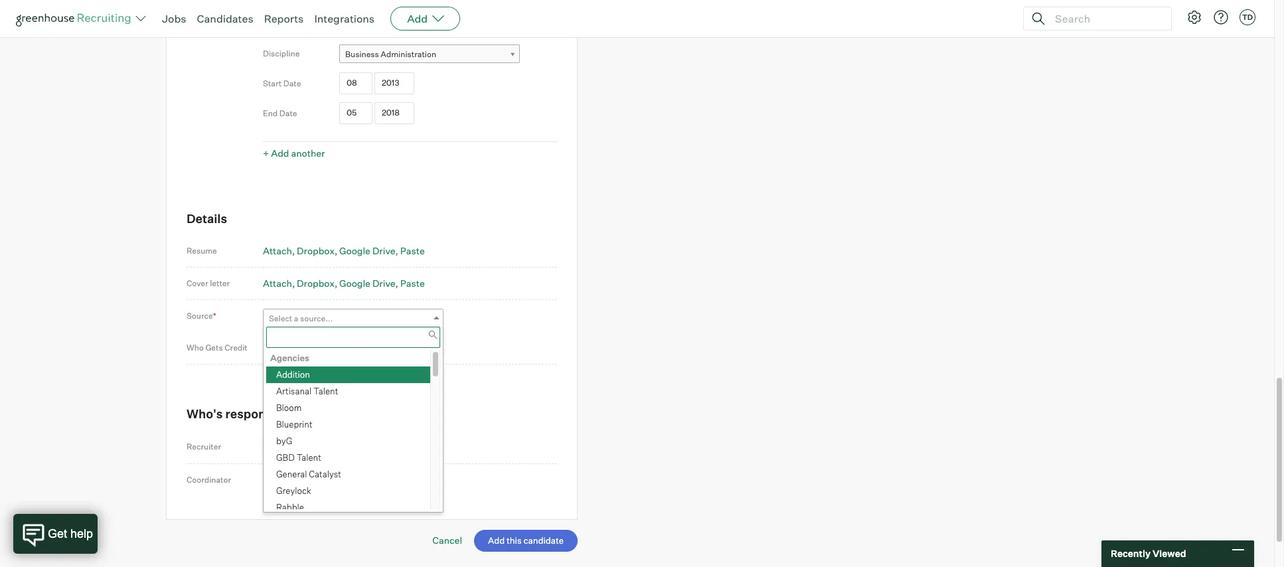 Task type: describe. For each thing, give the bounding box(es) containing it.
viewed
[[1153, 548, 1187, 559]]

date for end date
[[280, 108, 297, 118]]

greylock
[[276, 486, 311, 496]]

source
[[187, 311, 213, 321]]

yyyy text field for end date
[[375, 102, 414, 124]]

1 horizontal spatial degree
[[379, 19, 407, 29]]

agencies addition artisanal talent bloom blueprint byg gbd talent general catalyst greylock rabble
[[270, 353, 341, 513]]

who's responsible for this candidate?
[[187, 407, 404, 421]]

blueprint
[[276, 419, 313, 430]]

1 vertical spatial talent
[[297, 452, 321, 463]]

integrations
[[314, 12, 375, 25]]

attach for resume
[[263, 245, 292, 257]]

attach for cover letter
[[263, 278, 292, 289]]

cancel
[[433, 535, 462, 546]]

recruiter
[[187, 442, 221, 452]]

start date
[[263, 78, 301, 88]]

education element
[[263, 0, 557, 163]]

cover letter
[[187, 279, 230, 289]]

greenhouse recruiting image
[[16, 11, 136, 27]]

td button
[[1237, 7, 1259, 28]]

master's
[[345, 19, 378, 29]]

google for resume
[[340, 245, 371, 257]]

Search text field
[[1052, 9, 1160, 28]]

drive for resume
[[373, 245, 396, 257]]

MM text field
[[339, 73, 373, 94]]

google for cover letter
[[340, 278, 371, 289]]

business administration link
[[339, 44, 520, 64]]

dumtwo
[[287, 344, 320, 354]]

candidates link
[[197, 12, 254, 25]]

addition
[[276, 369, 310, 380]]

test dumtwo
[[269, 344, 320, 354]]

who gets credit
[[187, 343, 248, 352]]

0 horizontal spatial degree
[[263, 19, 290, 29]]

source...
[[300, 313, 333, 323]]

agencies
[[270, 353, 309, 363]]

allison tuohy link
[[263, 438, 444, 457]]

resume
[[187, 246, 217, 256]]

test
[[269, 344, 285, 354]]

who
[[187, 343, 204, 352]]

responsible
[[225, 407, 293, 421]]

add button
[[391, 7, 460, 31]]

discipline
[[263, 48, 300, 58]]

credit
[[225, 343, 248, 352]]

gets
[[206, 343, 223, 352]]

cover
[[187, 279, 208, 289]]

allison
[[269, 443, 294, 453]]

recently viewed
[[1111, 548, 1187, 559]]

source *
[[187, 311, 216, 321]]

attach link for resume
[[263, 245, 295, 257]]

select a source...
[[269, 313, 333, 323]]

a
[[294, 313, 299, 323]]

dropbox for resume
[[297, 245, 335, 257]]

business
[[345, 49, 379, 59]]

attach link for cover letter
[[263, 278, 295, 289]]

select
[[269, 313, 292, 323]]

jobs
[[162, 12, 186, 25]]

test dumtwo link
[[263, 339, 444, 358]]

candidates
[[197, 12, 254, 25]]

*
[[213, 311, 216, 321]]

paste for cover letter
[[400, 278, 425, 289]]

dropbox link for resume
[[297, 245, 338, 257]]

another
[[291, 147, 325, 159]]

configure image
[[1187, 9, 1203, 25]]

none link
[[263, 471, 444, 490]]

add inside education element
[[271, 147, 289, 159]]



Task type: locate. For each thing, give the bounding box(es) containing it.
rabble
[[276, 502, 304, 513]]

start
[[263, 78, 282, 88]]

talent
[[314, 386, 338, 397], [297, 452, 321, 463]]

dropbox
[[297, 245, 335, 257], [297, 278, 335, 289]]

attach link
[[263, 245, 295, 257], [263, 278, 295, 289]]

bloom
[[276, 403, 302, 413]]

2 paste from the top
[[400, 278, 425, 289]]

details
[[187, 211, 227, 226]]

artisanal
[[276, 386, 312, 397]]

paste link for cover letter
[[400, 278, 425, 289]]

1 attach dropbox google drive paste from the top
[[263, 245, 425, 257]]

master's degree link
[[339, 14, 520, 34]]

2 attach dropbox google drive paste from the top
[[263, 278, 425, 289]]

1 dropbox from the top
[[297, 245, 335, 257]]

attach dropbox google drive paste for resume
[[263, 245, 425, 257]]

1 vertical spatial google
[[340, 278, 371, 289]]

1 vertical spatial yyyy text field
[[375, 102, 414, 124]]

master's degree
[[345, 19, 407, 29]]

yyyy text field right mm text field
[[375, 102, 414, 124]]

end
[[263, 108, 278, 118]]

2 paste link from the top
[[400, 278, 425, 289]]

YYYY text field
[[375, 73, 414, 94], [375, 102, 414, 124]]

paste link for resume
[[400, 245, 425, 257]]

0 vertical spatial google drive link
[[340, 245, 398, 257]]

2 google from the top
[[340, 278, 371, 289]]

td
[[1243, 13, 1254, 22]]

google drive link for cover letter
[[340, 278, 398, 289]]

0 vertical spatial date
[[284, 78, 301, 88]]

0 vertical spatial talent
[[314, 386, 338, 397]]

None text field
[[266, 327, 440, 348]]

add right the +
[[271, 147, 289, 159]]

drive
[[373, 245, 396, 257], [373, 278, 396, 289]]

2 attach from the top
[[263, 278, 292, 289]]

candidate?
[[339, 407, 404, 421]]

tuohy
[[296, 443, 319, 453]]

talent up catalyst
[[297, 452, 321, 463]]

0 vertical spatial attach
[[263, 245, 292, 257]]

1 vertical spatial attach link
[[263, 278, 295, 289]]

jobs link
[[162, 12, 186, 25]]

allison tuohy
[[269, 443, 319, 453]]

general
[[276, 469, 307, 480]]

1 horizontal spatial add
[[407, 12, 428, 25]]

1 attach from the top
[[263, 245, 292, 257]]

reports
[[264, 12, 304, 25]]

date right start
[[284, 78, 301, 88]]

attach dropbox google drive paste
[[263, 245, 425, 257], [263, 278, 425, 289]]

td button
[[1240, 9, 1256, 25]]

date for start date
[[284, 78, 301, 88]]

0 horizontal spatial add
[[271, 147, 289, 159]]

1 google drive link from the top
[[340, 245, 398, 257]]

business administration
[[345, 49, 436, 59]]

1 yyyy text field from the top
[[375, 73, 414, 94]]

1 vertical spatial drive
[[373, 278, 396, 289]]

1 drive from the top
[[373, 245, 396, 257]]

degree
[[263, 19, 290, 29], [379, 19, 407, 29]]

0 vertical spatial drive
[[373, 245, 396, 257]]

1 paste from the top
[[400, 245, 425, 257]]

0 vertical spatial dropbox link
[[297, 245, 338, 257]]

1 google from the top
[[340, 245, 371, 257]]

1 vertical spatial attach dropbox google drive paste
[[263, 278, 425, 289]]

google
[[340, 245, 371, 257], [340, 278, 371, 289]]

1 vertical spatial attach
[[263, 278, 292, 289]]

byg
[[276, 436, 292, 446]]

1 vertical spatial add
[[271, 147, 289, 159]]

recently
[[1111, 548, 1151, 559]]

end date
[[263, 108, 297, 118]]

integrations link
[[314, 12, 375, 25]]

2 google drive link from the top
[[340, 278, 398, 289]]

date right end
[[280, 108, 297, 118]]

drive for cover letter
[[373, 278, 396, 289]]

1 vertical spatial google drive link
[[340, 278, 398, 289]]

dropbox for cover letter
[[297, 278, 335, 289]]

dropbox link
[[297, 245, 338, 257], [297, 278, 338, 289]]

select a source... link
[[263, 309, 444, 328]]

1 dropbox link from the top
[[297, 245, 338, 257]]

gbd
[[276, 452, 295, 463]]

0 vertical spatial dropbox
[[297, 245, 335, 257]]

google drive link for resume
[[340, 245, 398, 257]]

dropbox link for cover letter
[[297, 278, 338, 289]]

reports link
[[264, 12, 304, 25]]

paste for resume
[[400, 245, 425, 257]]

add inside popup button
[[407, 12, 428, 25]]

date
[[284, 78, 301, 88], [280, 108, 297, 118]]

0 vertical spatial paste link
[[400, 245, 425, 257]]

+
[[263, 147, 269, 159]]

catalyst
[[309, 469, 341, 480]]

2 drive from the top
[[373, 278, 396, 289]]

0 vertical spatial yyyy text field
[[375, 73, 414, 94]]

yyyy text field for start date
[[375, 73, 414, 94]]

google drive link
[[340, 245, 398, 257], [340, 278, 398, 289]]

0 vertical spatial google
[[340, 245, 371, 257]]

talent up this on the left of page
[[314, 386, 338, 397]]

+ add another link
[[263, 147, 325, 159]]

1 paste link from the top
[[400, 245, 425, 257]]

yyyy text field down business administration
[[375, 73, 414, 94]]

this
[[315, 407, 337, 421]]

2 attach link from the top
[[263, 278, 295, 289]]

for
[[296, 407, 312, 421]]

coordinator
[[187, 475, 231, 485]]

2 yyyy text field from the top
[[375, 102, 414, 124]]

0 vertical spatial paste
[[400, 245, 425, 257]]

who's
[[187, 407, 223, 421]]

administration
[[381, 49, 436, 59]]

cancel link
[[433, 535, 462, 546]]

+ add another
[[263, 147, 325, 159]]

none
[[269, 476, 289, 486]]

2 dropbox link from the top
[[297, 278, 338, 289]]

attach dropbox google drive paste for cover letter
[[263, 278, 425, 289]]

1 vertical spatial paste link
[[400, 278, 425, 289]]

None submit
[[474, 530, 578, 552]]

1 vertical spatial date
[[280, 108, 297, 118]]

add up administration
[[407, 12, 428, 25]]

1 vertical spatial dropbox link
[[297, 278, 338, 289]]

0 vertical spatial add
[[407, 12, 428, 25]]

0 vertical spatial attach link
[[263, 245, 295, 257]]

attach
[[263, 245, 292, 257], [263, 278, 292, 289]]

degree up discipline
[[263, 19, 290, 29]]

degree up business administration
[[379, 19, 407, 29]]

letter
[[210, 279, 230, 289]]

paste
[[400, 245, 425, 257], [400, 278, 425, 289]]

1 vertical spatial dropbox
[[297, 278, 335, 289]]

1 attach link from the top
[[263, 245, 295, 257]]

2 dropbox from the top
[[297, 278, 335, 289]]

MM text field
[[339, 102, 373, 124]]

add
[[407, 12, 428, 25], [271, 147, 289, 159]]

0 vertical spatial attach dropbox google drive paste
[[263, 245, 425, 257]]

1 vertical spatial paste
[[400, 278, 425, 289]]

paste link
[[400, 245, 425, 257], [400, 278, 425, 289]]



Task type: vqa. For each thing, say whether or not it's contained in the screenshot.
2nd Dropbox Link
yes



